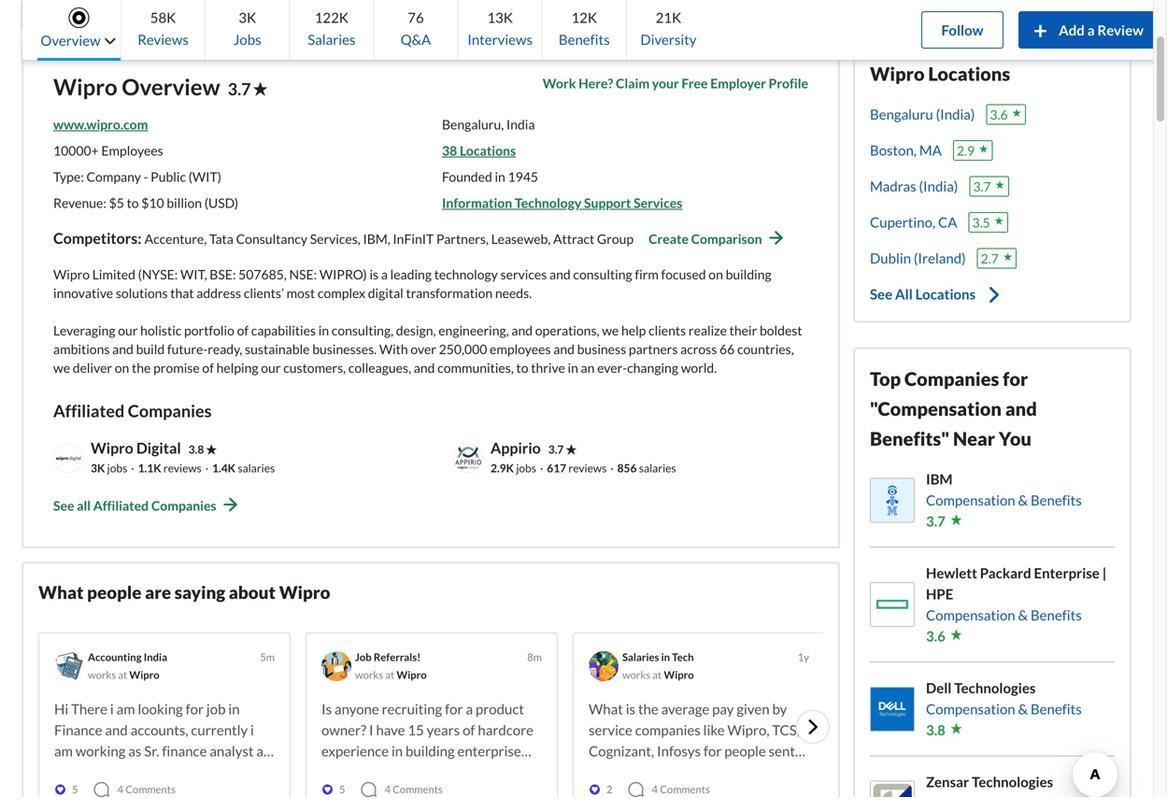 Task type: locate. For each thing, give the bounding box(es) containing it.
3 compensation & benefits link from the top
[[926, 699, 1082, 720]]

india right accounting
[[144, 651, 167, 664]]

companies up digital
[[128, 401, 212, 421]]

their
[[730, 323, 757, 338]]

what is the average pay given by service companies like wipro, tcs, cognizant, infosys for people sent on h1b to us . experience 10 years and working as technical architect
[[589, 701, 804, 797]]

leveraging
[[53, 323, 116, 338]]

people inside what is the average pay given by service companies like wipro, tcs, cognizant, infosys for people sent on h1b to us . experience 10 years and working as technical architect
[[725, 743, 766, 760]]

0 horizontal spatial of
[[202, 360, 214, 376]]

3 4 from the left
[[652, 783, 658, 796]]

4
[[117, 783, 123, 796], [385, 783, 391, 796], [652, 783, 658, 796]]

0 horizontal spatial is
[[370, 266, 379, 282]]

information technology support services
[[442, 195, 683, 211]]

works down accounting
[[88, 669, 116, 681]]

3.8
[[189, 443, 204, 456], [926, 722, 946, 739]]

companies inside top companies for "compensation and benefits" near you
[[905, 368, 1000, 390]]

0 vertical spatial &
[[1019, 492, 1028, 509]]

working down h1b
[[614, 785, 664, 797]]

at down job referrals!
[[385, 669, 395, 681]]

promise
[[153, 360, 200, 376]]

1 horizontal spatial 3.6
[[990, 106, 1008, 122]]

at right analyst
[[256, 743, 269, 760]]

reviews down digital
[[163, 461, 202, 475]]

diversity
[[641, 31, 697, 48]]

1 horizontal spatial 4
[[385, 783, 391, 796]]

0 vertical spatial what
[[38, 582, 84, 603]]

at for job
[[385, 669, 395, 681]]

affiliated down deliver
[[53, 401, 125, 421]]

2 vertical spatial for
[[704, 743, 722, 760]]

works at wipro
[[88, 669, 159, 681], [355, 669, 427, 681], [623, 669, 694, 681]]

0 horizontal spatial comments
[[125, 783, 176, 796]]

to left us
[[638, 764, 651, 781]]

3k for 3k jobs
[[91, 461, 105, 475]]

0 vertical spatial companies
[[905, 368, 1000, 390]]

2 vertical spatial companies
[[151, 498, 216, 514]]

tech
[[672, 651, 694, 664]]

0 horizontal spatial working
[[76, 743, 126, 760]]

3.7 inside the wipro overview 3.7 ★
[[228, 79, 251, 99]]

what inside what is the average pay given by service companies like wipro, tcs, cognizant, infosys for people sent on h1b to us . experience 10 years and working as technical architect
[[589, 701, 623, 717]]

3 works at wipro from the left
[[623, 669, 694, 681]]

salaries for digital
[[238, 461, 275, 475]]

dell technologies image
[[871, 688, 914, 731]]

what for what people are saying about wipro
[[38, 582, 84, 603]]

1 compensation from the top
[[926, 492, 1016, 509]]

benefits inside dell technologies compensation & benefits
[[1031, 701, 1082, 717]]

next button image
[[803, 716, 824, 739]]

& down you
[[1019, 492, 1028, 509]]

0 vertical spatial of
[[237, 323, 249, 338]]

limited
[[92, 266, 136, 282]]

0 horizontal spatial jobs
[[107, 461, 127, 475]]

compensation & benefits link for compensation
[[926, 699, 1082, 720]]

works down job
[[355, 669, 383, 681]]

the down build
[[132, 360, 151, 376]]

is inside what is the average pay given by service companies like wipro, tcs, cognizant, infosys for people sent on h1b to us . experience 10 years and working as technical architect
[[626, 701, 636, 717]]

0 vertical spatial as
[[128, 743, 142, 760]]

for left job
[[186, 701, 204, 717]]

for up experience on the right bottom of the page
[[704, 743, 722, 760]]

as left sr.
[[128, 743, 142, 760]]

3k up jobs
[[239, 9, 256, 26]]

see all affiliated companies
[[53, 498, 216, 514]]

wipro up 3k jobs
[[91, 439, 133, 457]]

2 compensation from the top
[[926, 607, 1016, 624]]

www.wipro.com link
[[53, 116, 148, 132]]

on inside wipro limited (nyse: wit, bse: 507685, nse: wipro) is a leading technology services and consulting firm focused on building innovative solutions that address clients' most complex digital transformation needs.
[[709, 266, 723, 282]]

4 comments
[[117, 783, 176, 796], [385, 783, 443, 796], [652, 783, 710, 796]]

2 vertical spatial &
[[1019, 701, 1028, 717]]

2 vertical spatial on
[[589, 764, 605, 781]]

saying
[[175, 582, 225, 603]]

hewlett packard enterprise | hpe compensation & benefits
[[926, 565, 1107, 624]]

★ down jobs
[[253, 79, 268, 98]]

1 comments from the left
[[125, 783, 176, 796]]

3 4 comments from the left
[[652, 783, 710, 796]]

1 vertical spatial i
[[251, 722, 254, 739]]

on for what is the average pay given by service companies like wipro, tcs, cognizant, infosys for people sent on h1b to us . experience 10 years and working as technical architect
[[589, 764, 605, 781]]

benefits inside 'hewlett packard enterprise | hpe compensation & benefits'
[[1031, 607, 1082, 624]]

& inside ibm compensation & benefits
[[1019, 492, 1028, 509]]

compensation inside 'hewlett packard enterprise | hpe compensation & benefits'
[[926, 607, 1016, 624]]

ambitions
[[53, 341, 110, 357]]

2 4 from the left
[[385, 783, 391, 796]]

2.9k jobs
[[491, 461, 537, 475]]

3.6
[[990, 106, 1008, 122], [926, 628, 946, 645]]

a inside add a review link
[[1088, 21, 1095, 38]]

0 horizontal spatial reviews
[[163, 461, 202, 475]]

1 horizontal spatial ★
[[253, 79, 268, 98]]

0 vertical spatial i
[[110, 701, 114, 717]]

0 horizontal spatial works
[[88, 669, 116, 681]]

jobs left 1.1k
[[107, 461, 127, 475]]

as inside the hi there i am looking for job in finance and accounts, currently i am working as sr. finance analyst at wipro.
[[128, 743, 142, 760]]

21k
[[656, 9, 682, 26]]

we
[[602, 323, 619, 338], [53, 360, 70, 376]]

1 vertical spatial our
[[261, 360, 281, 376]]

companies for affiliated
[[128, 401, 212, 421]]

wipro limited (nyse: wit, bse: 507685, nse: wipro) is a leading technology services and consulting firm focused on building innovative solutions that address clients' most complex digital transformation needs.
[[53, 266, 772, 301]]

technologies right zensar
[[972, 774, 1054, 790]]

complex
[[318, 285, 366, 301]]

revenue:
[[53, 195, 107, 211]]

0 horizontal spatial on
[[115, 360, 129, 376]]

technologies right "dell"
[[955, 680, 1036, 696]]

is up the digital
[[370, 266, 379, 282]]

0 horizontal spatial 3.8
[[189, 443, 204, 456]]

wipro,
[[728, 722, 770, 739]]

wipro.
[[54, 764, 96, 781]]

ma
[[920, 142, 942, 158]]

salaries left "tech" on the right bottom of the page
[[623, 651, 659, 664]]

and right services
[[550, 266, 571, 282]]

to down employees and
[[517, 360, 529, 376]]

is up 'service'
[[626, 701, 636, 717]]

compensation down 'hpe'
[[926, 607, 1016, 624]]

reviews for digital
[[163, 461, 202, 475]]

on right focused
[[709, 266, 723, 282]]

companies down 1.1k reviews
[[151, 498, 216, 514]]

3.7 up 617
[[549, 443, 564, 456]]

0 vertical spatial technologies
[[955, 680, 1036, 696]]

here?
[[579, 75, 614, 91]]

58k reviews
[[138, 9, 189, 48]]

2 horizontal spatial works at wipro
[[623, 669, 694, 681]]

0 horizontal spatial am
[[54, 743, 73, 760]]

3.6 down wipro locations
[[990, 106, 1008, 122]]

comments for finance
[[125, 783, 176, 796]]

0 vertical spatial 3.8
[[189, 443, 204, 456]]

3.7 down ibm
[[926, 513, 946, 530]]

3.6 down 'hpe'
[[926, 628, 946, 645]]

0 vertical spatial for
[[1003, 368, 1029, 390]]

we up business
[[602, 323, 619, 338]]

compensation & benefits link for &
[[926, 490, 1082, 511]]

portfolio
[[184, 323, 235, 338]]

jobs down appirio 3.7 ★
[[516, 461, 537, 475]]

0 horizontal spatial i
[[110, 701, 114, 717]]

of down ready,
[[202, 360, 214, 376]]

consulting
[[573, 266, 633, 282]]

in right job
[[228, 701, 240, 717]]

(india) up 2.9
[[936, 106, 975, 122]]

0 horizontal spatial people
[[87, 582, 142, 603]]

a up the digital
[[381, 266, 388, 282]]

and inside what is the average pay given by service companies like wipro, tcs, cognizant, infosys for people sent on h1b to us . experience 10 years and working as technical architect
[[589, 785, 612, 797]]

wipro locations
[[870, 63, 1011, 85]]

and inside the hi there i am looking for job in finance and accounts, currently i am working as sr. finance analyst at wipro.
[[105, 722, 128, 739]]

2 horizontal spatial works
[[623, 669, 651, 681]]

4 comments for finance
[[117, 783, 176, 796]]

india for bengaluru, india
[[507, 116, 535, 132]]

1 vertical spatial india
[[144, 651, 167, 664]]

1 vertical spatial (india)
[[919, 178, 959, 194]]

on right deliver
[[115, 360, 129, 376]]

future-
[[167, 341, 208, 357]]

group
[[597, 231, 634, 247]]

people left 'are'
[[87, 582, 142, 603]]

in up "businesses." on the left top of the page
[[319, 323, 329, 338]]

comments
[[125, 783, 176, 796], [393, 783, 443, 796], [660, 783, 710, 796]]

1 reviews from the left
[[163, 461, 202, 475]]

1 vertical spatial 3.8
[[926, 722, 946, 739]]

at
[[118, 669, 127, 681], [385, 669, 395, 681], [653, 669, 662, 681], [256, 743, 269, 760]]

1 vertical spatial what
[[589, 701, 623, 717]]

"compensation
[[870, 398, 1002, 420]]

1 vertical spatial am
[[54, 743, 73, 760]]

wipro right about
[[279, 582, 330, 603]]

overview
[[41, 32, 101, 49], [122, 73, 220, 100]]

working down the finance
[[76, 743, 126, 760]]

1 vertical spatial &
[[1019, 607, 1028, 624]]

2 works from the left
[[355, 669, 383, 681]]

1 works at wipro from the left
[[88, 669, 159, 681]]

1 & from the top
[[1019, 492, 1028, 509]]

★ for digital
[[206, 443, 217, 456]]

0 horizontal spatial a
[[381, 266, 388, 282]]

10000+ employees
[[53, 143, 163, 158]]

0 vertical spatial 3k
[[239, 9, 256, 26]]

1 horizontal spatial see
[[870, 286, 893, 302]]

appirio logo image
[[453, 443, 483, 473]]

1 horizontal spatial working
[[614, 785, 664, 797]]

at down the salaries in tech
[[653, 669, 662, 681]]

13k
[[487, 9, 513, 26]]

2 & from the top
[[1019, 607, 1028, 624]]

★ for overview
[[253, 79, 268, 98]]

and inside wipro limited (nyse: wit, bse: 507685, nse: wipro) is a leading technology services and consulting firm focused on building innovative solutions that address clients' most complex digital transformation needs.
[[550, 266, 571, 282]]

and up you
[[1006, 398, 1037, 420]]

1 vertical spatial a
[[381, 266, 388, 282]]

0 horizontal spatial see
[[53, 498, 74, 514]]

india right the bengaluru,
[[507, 116, 535, 132]]

1 horizontal spatial salaries
[[639, 461, 676, 475]]

focused
[[661, 266, 706, 282]]

★ inside the wipro overview 3.7 ★
[[253, 79, 268, 98]]

operations,
[[535, 323, 600, 338]]

(india) down ma
[[919, 178, 959, 194]]

0 horizontal spatial 4 comments
[[117, 783, 176, 796]]

1 vertical spatial see
[[53, 498, 74, 514]]

cupertino,
[[870, 214, 936, 230]]

zensar technologies
[[926, 774, 1054, 790]]

1 5 from the left
[[72, 783, 78, 796]]

create comparison
[[649, 231, 762, 247]]

affiliated right all
[[93, 498, 149, 514]]

works
[[88, 669, 116, 681], [355, 669, 383, 681], [623, 669, 651, 681]]

wipro up innovative
[[53, 266, 90, 282]]

3k inside 3k jobs
[[239, 9, 256, 26]]

sr.
[[144, 743, 159, 760]]

2 5 from the left
[[339, 783, 345, 796]]

2 compensation & benefits link from the top
[[926, 605, 1115, 626]]

of up ready,
[[237, 323, 249, 338]]

1 vertical spatial as
[[667, 785, 680, 797]]

we down ambitions
[[53, 360, 70, 376]]

compensation & benefits link down you
[[926, 490, 1082, 511]]

1 salaries from the left
[[238, 461, 275, 475]]

i right 'there' on the bottom of page
[[110, 701, 114, 717]]

cupertino, ca link
[[870, 212, 958, 233]]

1 horizontal spatial what
[[589, 701, 623, 717]]

compensation & benefits link down "dell"
[[926, 699, 1082, 720]]

salaries for 3.7
[[639, 461, 676, 475]]

1 jobs from the left
[[107, 461, 127, 475]]

services,
[[310, 231, 361, 247]]

on left h1b
[[589, 764, 605, 781]]

2 horizontal spatial 4
[[652, 783, 658, 796]]

finance
[[162, 743, 207, 760]]

h1b
[[607, 764, 635, 781]]

zensar technologies image
[[871, 782, 914, 797]]

works down the salaries in tech
[[623, 669, 651, 681]]

1 vertical spatial salaries
[[623, 651, 659, 664]]

0 vertical spatial we
[[602, 323, 619, 338]]

2 vertical spatial compensation & benefits link
[[926, 699, 1082, 720]]

3 works from the left
[[623, 669, 651, 681]]

technologies for dell
[[955, 680, 1036, 696]]

1 horizontal spatial for
[[704, 743, 722, 760]]

0 horizontal spatial as
[[128, 743, 142, 760]]

1 vertical spatial the
[[638, 701, 659, 717]]

2 works at wipro from the left
[[355, 669, 427, 681]]

interviews
[[468, 31, 533, 48]]

to inside what is the average pay given by service companies like wipro, tcs, cognizant, infosys for people sent on h1b to us . experience 10 years and working as technical architect
[[638, 764, 651, 781]]

technologies inside dell technologies compensation & benefits
[[955, 680, 1036, 696]]

job
[[355, 651, 372, 664]]

1 works from the left
[[88, 669, 116, 681]]

works for hi
[[88, 669, 116, 681]]

1 horizontal spatial 4 comments
[[385, 783, 443, 796]]

bengaluru
[[870, 106, 934, 122]]

reviews
[[163, 461, 202, 475], [569, 461, 607, 475]]

people down wipro, at right
[[725, 743, 766, 760]]

a inside wipro limited (nyse: wit, bse: 507685, nse: wipro) is a leading technology services and consulting firm focused on building innovative solutions that address clients' most complex digital transformation needs.
[[381, 266, 388, 282]]

salaries right 856
[[639, 461, 676, 475]]

0 vertical spatial the
[[132, 360, 151, 376]]

on inside what is the average pay given by service companies like wipro, tcs, cognizant, infosys for people sent on h1b to us . experience 10 years and working as technical architect
[[589, 764, 605, 781]]

3 comments from the left
[[660, 783, 710, 796]]

bse:
[[210, 266, 236, 282]]

0 vertical spatial am
[[117, 701, 135, 717]]

wipro inside wipro limited (nyse: wit, bse: 507685, nse: wipro) is a leading technology services and consulting firm focused on building innovative solutions that address clients' most complex digital transformation needs.
[[53, 266, 90, 282]]

all
[[77, 498, 91, 514]]

1 compensation & benefits link from the top
[[926, 490, 1082, 511]]

overview down the reviews
[[122, 73, 220, 100]]

attract
[[553, 231, 595, 247]]

0 vertical spatial a
[[1088, 21, 1095, 38]]

salaries right 1.4k
[[238, 461, 275, 475]]

wipro digital logo image
[[53, 443, 83, 473]]

1 vertical spatial technologies
[[972, 774, 1054, 790]]

4 for on
[[652, 783, 658, 796]]

& down packard
[[1019, 607, 1028, 624]]

1 vertical spatial for
[[186, 701, 204, 717]]

2 horizontal spatial 4 comments
[[652, 783, 710, 796]]

and down h1b
[[589, 785, 612, 797]]

3.8 down "dell"
[[926, 722, 946, 739]]

what up 'service'
[[589, 701, 623, 717]]

3k right "wipro digital logo"
[[91, 461, 105, 475]]

1 horizontal spatial the
[[638, 701, 659, 717]]

work here? claim your free employer profile
[[543, 75, 809, 91]]

in left 1945 in the top of the page
[[495, 169, 506, 185]]

see all affiliated companies link
[[53, 495, 241, 517]]

1 horizontal spatial to
[[517, 360, 529, 376]]

1 vertical spatial compensation
[[926, 607, 1016, 624]]

(india) for madras (india)
[[919, 178, 959, 194]]

0 horizontal spatial 5
[[72, 783, 78, 796]]

2 horizontal spatial for
[[1003, 368, 1029, 390]]

locations for wipro locations
[[929, 63, 1011, 85]]

cognizant,
[[589, 743, 654, 760]]

3 compensation from the top
[[926, 701, 1016, 717]]

i
[[110, 701, 114, 717], [251, 722, 254, 739]]

1 vertical spatial locations
[[460, 143, 516, 158]]

&
[[1019, 492, 1028, 509], [1019, 607, 1028, 624], [1019, 701, 1028, 717]]

compensation & benefits link
[[926, 490, 1082, 511], [926, 605, 1115, 626], [926, 699, 1082, 720]]

0 horizontal spatial salaries
[[238, 461, 275, 475]]

compensation & benefits link down packard
[[926, 605, 1115, 626]]

compensation down ibm
[[926, 492, 1016, 509]]

works at wipro down the salaries in tech
[[623, 669, 694, 681]]

for up you
[[1003, 368, 1029, 390]]

at down "accounting india"
[[118, 669, 127, 681]]

1 horizontal spatial on
[[589, 764, 605, 781]]

what for what is the average pay given by service companies like wipro, tcs, cognizant, infosys for people sent on h1b to us . experience 10 years and working as technical architect
[[589, 701, 623, 717]]

1.1k reviews
[[138, 461, 202, 475]]

76 q&a
[[401, 9, 431, 48]]

locations down follow button
[[929, 63, 1011, 85]]

average
[[662, 701, 710, 717]]

0 horizontal spatial 3.6
[[926, 628, 946, 645]]

hewlett packard enterprise | hpe image
[[871, 583, 914, 626]]

i up analyst
[[251, 722, 254, 739]]

2 salaries from the left
[[639, 461, 676, 475]]

1 vertical spatial overview
[[122, 73, 220, 100]]

what down all
[[38, 582, 84, 603]]

companies
[[905, 368, 1000, 390], [128, 401, 212, 421], [151, 498, 216, 514]]

1 4 from the left
[[117, 783, 123, 796]]

works at wipro down job referrals!
[[355, 669, 427, 681]]

works at wipro down "accounting india"
[[88, 669, 159, 681]]

0 vertical spatial our
[[118, 323, 138, 338]]

3.8 inside wipro digital 3.8 ★
[[189, 443, 204, 456]]

an
[[581, 360, 595, 376]]

1 horizontal spatial works
[[355, 669, 383, 681]]

dublin (ireland) link
[[870, 248, 966, 269]]

1 horizontal spatial jobs
[[516, 461, 537, 475]]

1 vertical spatial we
[[53, 360, 70, 376]]

1 horizontal spatial comments
[[393, 783, 443, 796]]

our up build
[[118, 323, 138, 338]]

and inside top companies for "compensation and benefits" near you
[[1006, 398, 1037, 420]]

our down the sustainable
[[261, 360, 281, 376]]

& inside dell technologies compensation & benefits
[[1019, 701, 1028, 717]]

affiliated companies
[[53, 401, 212, 421]]

1945
[[508, 169, 538, 185]]

infosys
[[657, 743, 701, 760]]

1 vertical spatial of
[[202, 360, 214, 376]]

you
[[999, 428, 1032, 450]]

★ inside wipro digital 3.8 ★
[[206, 443, 217, 456]]

communities,
[[438, 360, 514, 376]]

locations down bengaluru, india
[[460, 143, 516, 158]]

2.9
[[957, 142, 975, 158]]

★ up 617 reviews
[[566, 443, 577, 456]]

2 jobs from the left
[[516, 461, 537, 475]]

2 vertical spatial to
[[638, 764, 651, 781]]

3 & from the top
[[1019, 701, 1028, 717]]

locations down (ireland)
[[916, 286, 976, 302]]

2 reviews from the left
[[569, 461, 607, 475]]

companies up ""compensation"
[[905, 368, 1000, 390]]

compensation & benefits link for enterprise
[[926, 605, 1115, 626]]

for inside the hi there i am looking for job in finance and accounts, currently i am working as sr. finance analyst at wipro.
[[186, 701, 204, 717]]

reviews right 617
[[569, 461, 607, 475]]

finance
[[54, 722, 102, 739]]

1 horizontal spatial people
[[725, 743, 766, 760]]

tata
[[209, 231, 234, 247]]

1 vertical spatial is
[[626, 701, 636, 717]]

0 vertical spatial locations
[[929, 63, 1011, 85]]

1 4 comments from the left
[[117, 783, 176, 796]]

0 vertical spatial people
[[87, 582, 142, 603]]

2 horizontal spatial on
[[709, 266, 723, 282]]

0 vertical spatial is
[[370, 266, 379, 282]]

0 horizontal spatial what
[[38, 582, 84, 603]]

am
[[117, 701, 135, 717], [54, 743, 73, 760]]

2 horizontal spatial ★
[[566, 443, 577, 456]]

3k for 3k jobs
[[239, 9, 256, 26]]

and down 'there' on the bottom of page
[[105, 722, 128, 739]]

accounting india
[[88, 651, 167, 664]]

856
[[618, 461, 637, 475]]

1 horizontal spatial we
[[602, 323, 619, 338]]

4 for finance
[[117, 783, 123, 796]]

am up wipro.
[[54, 743, 73, 760]]

the up companies
[[638, 701, 659, 717]]

am left looking
[[117, 701, 135, 717]]

world.
[[681, 360, 717, 376]]

jobs
[[107, 461, 127, 475], [516, 461, 537, 475]]

salaries down 122k
[[308, 31, 356, 48]]

the inside leveraging our holistic portfolio of capabilities in consulting, design, engineering, and operations, we help clients realize their boldest ambitions and build future-ready, sustainable businesses. with over 250,000 employees and business partners across 66 countries, we deliver on the promise of helping our customers, colleagues, and communities, to thrive in an ever-changing world.
[[132, 360, 151, 376]]

0 vertical spatial 3.6
[[990, 106, 1008, 122]]

to right $5
[[127, 195, 139, 211]]

3.8 up 1.1k reviews
[[189, 443, 204, 456]]



Task type: describe. For each thing, give the bounding box(es) containing it.
0 horizontal spatial overview
[[41, 32, 101, 49]]

wipro up www.wipro.com link at the top left
[[53, 73, 117, 100]]

& inside 'hewlett packard enterprise | hpe compensation & benefits'
[[1019, 607, 1028, 624]]

analyst
[[210, 743, 254, 760]]

1 horizontal spatial am
[[117, 701, 135, 717]]

the inside what is the average pay given by service companies like wipro, tcs, cognizant, infosys for people sent on h1b to us . experience 10 years and working as technical architect
[[638, 701, 659, 717]]

enterprise
[[1034, 565, 1100, 581]]

hpe
[[926, 586, 954, 602]]

salaries in tech
[[623, 651, 694, 664]]

5 for job referrals!
[[339, 783, 345, 796]]

locations for 38 locations
[[460, 143, 516, 158]]

for inside top companies for "compensation and benefits" near you
[[1003, 368, 1029, 390]]

and up employees and
[[512, 323, 533, 338]]

technologies for zensar
[[972, 774, 1054, 790]]

companies for top
[[905, 368, 1000, 390]]

businesses.
[[312, 341, 377, 357]]

(india) for bengaluru (india)
[[936, 106, 975, 122]]

that
[[170, 285, 194, 301]]

2
[[607, 783, 613, 796]]

tcs,
[[773, 722, 800, 739]]

38 locations
[[442, 143, 516, 158]]

1 horizontal spatial 3.8
[[926, 722, 946, 739]]

in inside the hi there i am looking for job in finance and accounts, currently i am working as sr. finance analyst at wipro.
[[228, 701, 240, 717]]

infinit
[[393, 231, 434, 247]]

5 for accounting india
[[72, 783, 78, 796]]

about
[[229, 582, 276, 603]]

benefits"
[[870, 428, 950, 450]]

is inside wipro limited (nyse: wit, bse: 507685, nse: wipro) is a leading technology services and consulting firm focused on building innovative solutions that address clients' most complex digital transformation needs.
[[370, 266, 379, 282]]

help
[[622, 323, 646, 338]]

thrive
[[531, 360, 565, 376]]

at inside the hi there i am looking for job in finance and accounts, currently i am working as sr. finance analyst at wipro.
[[256, 743, 269, 760]]

1 horizontal spatial i
[[251, 722, 254, 739]]

wipro up bengaluru
[[870, 63, 925, 85]]

1 horizontal spatial of
[[237, 323, 249, 338]]

working inside what is the average pay given by service companies like wipro, tcs, cognizant, infosys for people sent on h1b to us . experience 10 years and working as technical architect
[[614, 785, 664, 797]]

reviews for 3.7
[[569, 461, 607, 475]]

0 vertical spatial affiliated
[[53, 401, 125, 421]]

see for see all locations
[[870, 286, 893, 302]]

looking
[[138, 701, 183, 717]]

benefits inside ibm compensation & benefits
[[1031, 492, 1082, 509]]

★ inside appirio 3.7 ★
[[566, 443, 577, 456]]

wipro down "tech" on the right bottom of the page
[[664, 669, 694, 681]]

bengaluru, india
[[442, 116, 535, 132]]

business
[[577, 341, 626, 357]]

dublin
[[870, 250, 911, 266]]

10000+
[[53, 143, 99, 158]]

services
[[501, 266, 547, 282]]

design,
[[396, 323, 436, 338]]

wipro down referrals! at the left bottom of page
[[397, 669, 427, 681]]

1 vertical spatial affiliated
[[93, 498, 149, 514]]

appirio
[[491, 439, 541, 457]]

services
[[634, 195, 683, 211]]

top
[[870, 368, 901, 390]]

2 vertical spatial locations
[[916, 286, 976, 302]]

realize
[[689, 323, 727, 338]]

countries,
[[738, 341, 794, 357]]

works at wipro for hi
[[88, 669, 159, 681]]

in left an
[[568, 360, 579, 376]]

1y
[[798, 651, 810, 664]]

3.7 inside appirio 3.7 ★
[[549, 443, 564, 456]]

support
[[584, 195, 631, 211]]

in left "tech" on the right bottom of the page
[[661, 651, 670, 664]]

0 vertical spatial salaries
[[308, 31, 356, 48]]

leveraging our holistic portfolio of capabilities in consulting, design, engineering, and operations, we help clients realize their boldest ambitions and build future-ready, sustainable businesses. with over 250,000 employees and business partners across 66 countries, we deliver on the promise of helping our customers, colleagues, and communities, to thrive in an ever-changing world.
[[53, 323, 803, 376]]

years
[[770, 764, 804, 781]]

profile
[[769, 75, 809, 91]]

q&a
[[401, 31, 431, 48]]

76
[[408, 9, 424, 26]]

information technology support services link
[[442, 195, 683, 211]]

ibm
[[926, 471, 953, 488]]

deliver
[[73, 360, 112, 376]]

2.7
[[981, 250, 999, 266]]

are
[[145, 582, 171, 603]]

madras (india)
[[870, 178, 959, 194]]

partners,
[[437, 231, 489, 247]]

sustainable
[[245, 341, 310, 357]]

works at wipro for what
[[623, 669, 694, 681]]

accounting
[[88, 651, 142, 664]]

compensation inside dell technologies compensation & benefits
[[926, 701, 1016, 717]]

by
[[773, 701, 787, 717]]

bengaluru (india) link
[[870, 104, 975, 125]]

ibm image
[[871, 479, 914, 522]]

wipro overview 3.7 ★
[[53, 73, 268, 100]]

0 horizontal spatial we
[[53, 360, 70, 376]]

compensation inside ibm compensation & benefits
[[926, 492, 1016, 509]]

1 horizontal spatial our
[[261, 360, 281, 376]]

works for what
[[623, 669, 651, 681]]

to inside leveraging our holistic portfolio of capabilities in consulting, design, engineering, and operations, we help clients realize their boldest ambitions and build future-ready, sustainable businesses. with over 250,000 employees and business partners across 66 countries, we deliver on the promise of helping our customers, colleagues, and communities, to thrive in an ever-changing world.
[[517, 360, 529, 376]]

2 4 comments from the left
[[385, 783, 443, 796]]

on for wipro limited (nyse: wit, bse: 507685, nse: wipro) is a leading technology services and consulting firm focused on building innovative solutions that address clients' most complex digital transformation needs.
[[709, 266, 723, 282]]

technology
[[434, 266, 498, 282]]

work
[[543, 75, 576, 91]]

founded
[[442, 169, 492, 185]]

capabilities
[[251, 323, 316, 338]]

dublin (ireland)
[[870, 250, 966, 266]]

all
[[896, 286, 913, 302]]

your
[[652, 75, 679, 91]]

working inside the hi there i am looking for job in finance and accounts, currently i am working as sr. finance analyst at wipro.
[[76, 743, 126, 760]]

3k jobs
[[91, 461, 127, 475]]

21k diversity
[[641, 9, 697, 48]]

2 comments from the left
[[393, 783, 443, 796]]

review
[[1098, 21, 1144, 38]]

jobs for appirio
[[516, 461, 537, 475]]

at for salaries
[[653, 669, 662, 681]]

617 reviews
[[547, 461, 607, 475]]

as inside what is the average pay given by service companies like wipro, tcs, cognizant, infosys for people sent on h1b to us . experience 10 years and working as technical architect
[[667, 785, 680, 797]]

accounts,
[[130, 722, 188, 739]]

customers,
[[283, 360, 346, 376]]

employees and
[[490, 341, 575, 357]]

information
[[442, 195, 512, 211]]

3.7 up "3.5"
[[973, 178, 991, 194]]

firm
[[635, 266, 659, 282]]

(usd)
[[205, 195, 238, 211]]

consulting,
[[332, 323, 394, 338]]

follow
[[942, 21, 984, 38]]

and left build
[[112, 341, 134, 357]]

with over
[[379, 341, 437, 357]]

hi there i am looking for job in finance and accounts, currently i am working as sr. finance analyst at wipro.
[[54, 701, 269, 781]]

claim
[[616, 75, 650, 91]]

58k
[[150, 9, 176, 26]]

ca
[[939, 214, 958, 230]]

10
[[751, 764, 767, 781]]

solutions
[[116, 285, 168, 301]]

jobs for wipro
[[107, 461, 127, 475]]

like
[[704, 722, 725, 739]]

5m
[[260, 651, 275, 664]]

helping
[[217, 360, 259, 376]]

building
[[726, 266, 772, 282]]

at for accounting
[[118, 669, 127, 681]]

1 horizontal spatial overview
[[122, 73, 220, 100]]

dell technologies compensation & benefits
[[926, 680, 1082, 717]]

wipro down "accounting india"
[[129, 669, 159, 681]]

india for accounting india
[[144, 651, 167, 664]]

referrals!
[[374, 651, 421, 664]]

0 horizontal spatial our
[[118, 323, 138, 338]]

0 horizontal spatial to
[[127, 195, 139, 211]]

nse:
[[289, 266, 317, 282]]

on inside leveraging our holistic portfolio of capabilities in consulting, design, engineering, and operations, we help clients realize their boldest ambitions and build future-ready, sustainable businesses. with over 250,000 employees and business partners across 66 countries, we deliver on the promise of helping our customers, colleagues, and communities, to thrive in an ever-changing world.
[[115, 360, 129, 376]]

122k salaries
[[308, 9, 356, 48]]

create comparison link
[[649, 228, 787, 250]]

4 comments for on
[[652, 783, 710, 796]]

service
[[589, 722, 633, 739]]

ibm,
[[363, 231, 390, 247]]

pay
[[712, 701, 734, 717]]

and down with over
[[414, 360, 435, 376]]

founded in 1945
[[442, 169, 538, 185]]

comments for on
[[660, 783, 710, 796]]

for inside what is the average pay given by service companies like wipro, tcs, cognizant, infosys for people sent on h1b to us . experience 10 years and working as technical architect
[[704, 743, 722, 760]]

near
[[953, 428, 996, 450]]

see for see all affiliated companies
[[53, 498, 74, 514]]



Task type: vqa. For each thing, say whether or not it's contained in the screenshot.
here?
yes



